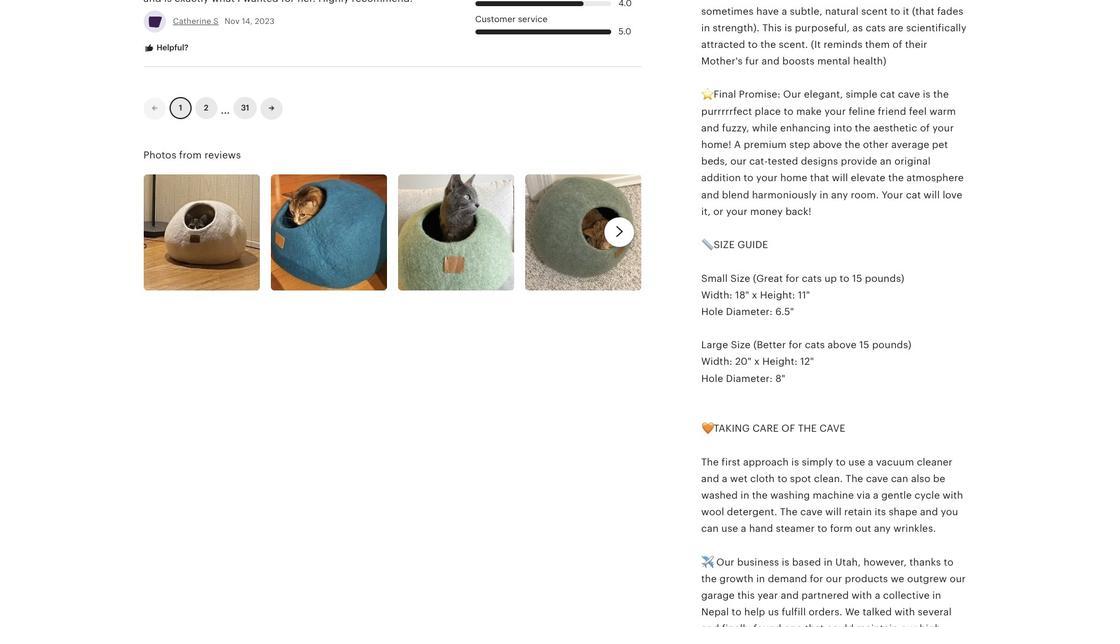 Task type: vqa. For each thing, say whether or not it's contained in the screenshot.
goes
no



Task type: describe. For each thing, give the bounding box(es) containing it.
our right the outgrew on the bottom right of page
[[950, 574, 966, 584]]

machine
[[813, 490, 854, 501]]

size for large
[[731, 340, 751, 350]]

0 vertical spatial 15
[[852, 273, 862, 284]]

us
[[768, 607, 779, 618]]

📏size guide
[[701, 240, 768, 250]]

your up into
[[825, 106, 846, 116]]

outgrew
[[907, 574, 947, 584]]

wrinkles.
[[894, 524, 936, 534]]

cats for above
[[805, 340, 825, 350]]

reviews
[[205, 150, 241, 160]]

a right via
[[873, 490, 879, 501]]

1 vertical spatial 15
[[859, 340, 869, 350]]

11"
[[798, 290, 810, 300]]

several
[[918, 607, 952, 618]]

however,
[[864, 557, 907, 567]]

1 horizontal spatial use
[[848, 457, 865, 467]]

catherine
[[173, 16, 211, 26]]

enhancing
[[780, 123, 831, 133]]

⭐final promise: our elegant, simple cat cave is the purrrrrfect place to make your feline friend feel warm and fuzzy, while enhancing into the aesthetic of your home! a premium step above the other average pet beds, our cat-tested designs provide an original addition to your home that will elevate the atmosphere and blend harmoniously in any room. your cat will love it, or your money back!
[[701, 89, 964, 217]]

1 horizontal spatial cave
[[866, 473, 888, 484]]

and down "demand"
[[781, 590, 799, 601]]

to left form
[[817, 524, 827, 534]]

based
[[792, 557, 821, 567]]

provide
[[841, 156, 877, 167]]

blend
[[722, 190, 749, 200]]

1 vertical spatial pounds)
[[872, 340, 912, 350]]

🧡taking
[[701, 423, 750, 434]]

above inside ⭐final promise: our elegant, simple cat cave is the purrrrrfect place to make your feline friend feel warm and fuzzy, while enhancing into the aesthetic of your home! a premium step above the other average pet beds, our cat-tested designs provide an original addition to your home that will elevate the atmosphere and blend harmoniously in any room. your cat will love it, or your money back!
[[813, 139, 842, 150]]

an
[[880, 156, 892, 167]]

will inside the first approach is simply to use a vacuum cleaner and a wet cloth to spot clean. the cave can also be washed in the washing machine via a gentle cycle with wool detergent. the cave will retain its shape and you can use a hand steamer to form out any wrinkles.
[[825, 507, 842, 517]]

a left hand
[[741, 524, 746, 534]]

photos
[[143, 150, 176, 160]]

2023
[[255, 16, 275, 26]]

business
[[737, 557, 779, 567]]

in left utah,
[[824, 557, 833, 567]]

money
[[750, 206, 783, 217]]

the up warm at top right
[[933, 89, 949, 100]]

to left spot
[[778, 473, 787, 484]]

gentle
[[881, 490, 912, 501]]

in up several
[[932, 590, 941, 601]]

wet
[[730, 473, 748, 484]]

the first approach is simply to use a vacuum cleaner and a wet cloth to spot clean. the cave can also be washed in the washing machine via a gentle cycle with wool detergent. the cave will retain its shape and you can use a hand steamer to form out any wrinkles.
[[701, 457, 963, 534]]

diameter: for 8"
[[726, 373, 773, 384]]

utah,
[[835, 557, 861, 567]]

1 vertical spatial above
[[828, 340, 857, 350]]

cleaner
[[917, 457, 953, 467]]

📏size
[[701, 240, 735, 250]]

elegant,
[[804, 89, 843, 100]]

for for (great
[[786, 273, 799, 284]]

elevate
[[851, 173, 886, 183]]

cat-
[[749, 156, 768, 167]]

width: 18" x height: 11"
[[701, 290, 810, 300]]

customer service
[[475, 14, 548, 24]]

nov
[[224, 16, 240, 26]]

up
[[825, 273, 837, 284]]

aesthetic
[[873, 123, 917, 133]]

31
[[241, 103, 249, 113]]

its
[[875, 507, 886, 517]]

1 vertical spatial use
[[721, 524, 738, 534]]

0 vertical spatial will
[[832, 173, 848, 183]]

average
[[891, 139, 929, 150]]

love
[[943, 190, 962, 200]]

small
[[701, 273, 728, 284]]

large
[[701, 340, 728, 350]]

your down warm at top right
[[933, 123, 954, 133]]

1 link
[[169, 97, 191, 120]]

friend
[[878, 106, 906, 116]]

home
[[780, 173, 808, 183]]

in inside ⭐final promise: our elegant, simple cat cave is the purrrrrfect place to make your feline friend feel warm and fuzzy, while enhancing into the aesthetic of your home! a premium step above the other average pet beds, our cat-tested designs provide an original addition to your home that will elevate the atmosphere and blend harmoniously in any room. your cat will love it, or your money back!
[[820, 190, 829, 200]]

that inside ⭐final promise: our elegant, simple cat cave is the purrrrrfect place to make your feline friend feel warm and fuzzy, while enhancing into the aesthetic of your home! a premium step above the other average pet beds, our cat-tested designs provide an original addition to your home that will elevate the atmosphere and blend harmoniously in any room. your cat will love it, or your money back!
[[810, 173, 829, 183]]

hole diameter: 8"
[[701, 373, 785, 384]]

cycle
[[915, 490, 940, 501]]

from
[[179, 150, 202, 160]]

2 horizontal spatial the
[[846, 473, 863, 484]]

steamer
[[776, 524, 815, 534]]

2
[[204, 103, 208, 113]]

original
[[894, 156, 931, 167]]

premium
[[744, 139, 787, 150]]

tested
[[768, 156, 798, 167]]

is for utah,
[[782, 557, 789, 567]]

photos from reviews
[[143, 150, 241, 160]]

(better
[[753, 340, 786, 350]]

and up washed
[[701, 473, 719, 484]]

the up provide
[[845, 139, 860, 150]]

feline
[[849, 106, 875, 116]]

2 vertical spatial with
[[895, 607, 915, 618]]

x for 18"
[[752, 290, 757, 300]]

is inside ⭐final promise: our elegant, simple cat cave is the purrrrrfect place to make your feline friend feel warm and fuzzy, while enhancing into the aesthetic of your home! a premium step above the other average pet beds, our cat-tested designs provide an original addition to your home that will elevate the atmosphere and blend harmoniously in any room. your cat will love it, or your money back!
[[923, 89, 931, 100]]

the inside the first approach is simply to use a vacuum cleaner and a wet cloth to spot clean. the cave can also be washed in the washing machine via a gentle cycle with wool detergent. the cave will retain its shape and you can use a hand steamer to form out any wrinkles.
[[752, 490, 768, 501]]

approach
[[743, 457, 789, 467]]

via
[[857, 490, 870, 501]]

1 vertical spatial can
[[701, 524, 719, 534]]

care
[[753, 423, 779, 434]]

beds,
[[701, 156, 728, 167]]

x for 20"
[[754, 357, 760, 367]]

this
[[737, 590, 755, 601]]

to right up
[[840, 273, 850, 284]]

addition
[[701, 173, 741, 183]]

demand
[[768, 574, 807, 584]]

large size (better for cats above 15 pounds)
[[701, 340, 912, 350]]

you
[[941, 507, 958, 517]]

of
[[781, 423, 795, 434]]

catherine s nov 14, 2023
[[173, 16, 275, 26]]

talked
[[863, 607, 892, 618]]

and down cycle
[[920, 507, 938, 517]]

to down cat-
[[744, 173, 754, 183]]



Task type: locate. For each thing, give the bounding box(es) containing it.
growth
[[720, 574, 754, 584]]

use up via
[[848, 457, 865, 467]]

our inside ⭐final promise: our elegant, simple cat cave is the purrrrrfect place to make your feline friend feel warm and fuzzy, while enhancing into the aesthetic of your home! a premium step above the other average pet beds, our cat-tested designs provide an original addition to your home that will elevate the atmosphere and blend harmoniously in any room. your cat will love it, or your money back!
[[730, 156, 747, 167]]

1 size from the top
[[730, 273, 750, 284]]

simple
[[846, 89, 877, 100]]

to right thanks
[[944, 557, 954, 567]]

width: 20" x height: 12"
[[701, 357, 814, 367]]

helpful?
[[155, 43, 188, 52]]

1 vertical spatial size
[[731, 340, 751, 350]]

for up partnered
[[810, 574, 823, 584]]

use down wool
[[721, 524, 738, 534]]

1 vertical spatial will
[[924, 190, 940, 200]]

the up via
[[846, 473, 863, 484]]

0 horizontal spatial any
[[831, 190, 848, 200]]

hole down the large
[[701, 373, 723, 384]]

18"
[[735, 290, 749, 300]]

0 horizontal spatial cat
[[880, 89, 895, 100]]

height:
[[760, 290, 795, 300], [762, 357, 798, 367]]

height: up 8"
[[762, 357, 798, 367]]

31 link
[[234, 97, 257, 120]]

1 horizontal spatial any
[[874, 524, 891, 534]]

2 vertical spatial for
[[810, 574, 823, 584]]

cat
[[880, 89, 895, 100], [906, 190, 921, 200]]

14,
[[242, 16, 253, 26]]

home!
[[701, 139, 732, 150]]

1 vertical spatial height:
[[762, 357, 798, 367]]

washed
[[701, 490, 738, 501]]

x right 18"
[[752, 290, 757, 300]]

a left vacuum
[[868, 457, 873, 467]]

size up 18"
[[730, 273, 750, 284]]

harmoniously
[[752, 190, 817, 200]]

maintain
[[857, 624, 898, 627]]

in down wet
[[741, 490, 749, 501]]

hole for hole diameter: 6.5"
[[701, 306, 723, 317]]

back!
[[786, 206, 812, 217]]

2 hole from the top
[[701, 373, 723, 384]]

simply
[[802, 457, 833, 467]]

with down products
[[852, 590, 872, 601]]

will down machine
[[825, 507, 842, 517]]

2 horizontal spatial cave
[[898, 89, 920, 100]]

for up 12"
[[789, 340, 802, 350]]

or
[[713, 206, 723, 217]]

can up gentle
[[891, 473, 908, 484]]

0 vertical spatial the
[[701, 457, 719, 467]]

0 horizontal spatial our
[[716, 557, 735, 567]]

service
[[518, 14, 548, 24]]

catherine s link
[[173, 16, 219, 26]]

5.0
[[618, 26, 631, 36]]

be
[[933, 473, 945, 484]]

and down 'nepal'
[[701, 624, 719, 627]]

any inside the first approach is simply to use a vacuum cleaner and a wet cloth to spot clean. the cave can also be washed in the washing machine via a gentle cycle with wool detergent. the cave will retain its shape and you can use a hand steamer to form out any wrinkles.
[[874, 524, 891, 534]]

hand
[[749, 524, 773, 534]]

2 link
[[195, 97, 217, 120]]

retain
[[844, 507, 872, 517]]

2 vertical spatial the
[[780, 507, 798, 517]]

atmosphere
[[907, 173, 964, 183]]

size for small
[[730, 273, 750, 284]]

that inside ✈️ our business is based in utah, however, thanks to the growth in demand for our products we outgrew our garage this year and partnered with a collective in nepal to help us fulfill orders. we talked with several and finally found one that could maintain our
[[805, 624, 824, 627]]

in down designs
[[820, 190, 829, 200]]

1 vertical spatial with
[[852, 590, 872, 601]]

2 vertical spatial cave
[[800, 507, 823, 517]]

is
[[923, 89, 931, 100], [791, 457, 799, 467], [782, 557, 789, 567]]

2 vertical spatial is
[[782, 557, 789, 567]]

the left first
[[701, 457, 719, 467]]

the up your at the top of the page
[[888, 173, 904, 183]]

0 vertical spatial any
[[831, 190, 848, 200]]

0 vertical spatial diameter:
[[726, 306, 773, 317]]

✈️ our business is based in utah, however, thanks to the growth in demand for our products we outgrew our garage this year and partnered with a collective in nepal to help us fulfill orders. we talked with several and finally found one that could maintain our 
[[701, 557, 966, 627]]

and
[[701, 123, 719, 133], [701, 190, 719, 200], [701, 473, 719, 484], [920, 507, 938, 517], [781, 590, 799, 601], [701, 624, 719, 627]]

in down business
[[756, 574, 765, 584]]

the down feline
[[855, 123, 871, 133]]

diameter: down width: 18" x height: 11"
[[726, 306, 773, 317]]

0 vertical spatial height:
[[760, 290, 795, 300]]

1 vertical spatial x
[[754, 357, 760, 367]]

to left the make
[[784, 106, 794, 116]]

your
[[825, 106, 846, 116], [933, 123, 954, 133], [756, 173, 778, 183], [726, 206, 748, 217]]

0 vertical spatial width:
[[701, 290, 732, 300]]

a inside ✈️ our business is based in utah, however, thanks to the growth in demand for our products we outgrew our garage this year and partnered with a collective in nepal to help us fulfill orders. we talked with several and finally found one that could maintain our
[[875, 590, 880, 601]]

⭐final
[[701, 89, 736, 100]]

1 vertical spatial width:
[[701, 357, 732, 367]]

0 vertical spatial hole
[[701, 306, 723, 317]]

cave inside ⭐final promise: our elegant, simple cat cave is the purrrrrfect place to make your feline friend feel warm and fuzzy, while enhancing into the aesthetic of your home! a premium step above the other average pet beds, our cat-tested designs provide an original addition to your home that will elevate the atmosphere and blend harmoniously in any room. your cat will love it, or your money back!
[[898, 89, 920, 100]]

is up feel on the top right of the page
[[923, 89, 931, 100]]

is up "demand"
[[782, 557, 789, 567]]

it,
[[701, 206, 711, 217]]

for for (better
[[789, 340, 802, 350]]

diameter: for 6.5"
[[726, 306, 773, 317]]

s
[[213, 16, 219, 26]]

1 horizontal spatial with
[[895, 607, 915, 618]]

1 vertical spatial our
[[716, 557, 735, 567]]

in
[[820, 190, 829, 200], [741, 490, 749, 501], [824, 557, 833, 567], [756, 574, 765, 584], [932, 590, 941, 601]]

8"
[[775, 373, 785, 384]]

height: for 11"
[[760, 290, 795, 300]]

to up "finally"
[[732, 607, 742, 618]]

place
[[755, 106, 781, 116]]

0 horizontal spatial with
[[852, 590, 872, 601]]

shape
[[889, 507, 917, 517]]

0 vertical spatial with
[[943, 490, 963, 501]]

2 vertical spatial will
[[825, 507, 842, 517]]

a left wet
[[722, 473, 727, 484]]

promise:
[[739, 89, 780, 100]]

hole
[[701, 306, 723, 317], [701, 373, 723, 384]]

orders.
[[809, 607, 842, 618]]

the inside ✈️ our business is based in utah, however, thanks to the growth in demand for our products we outgrew our garage this year and partnered with a collective in nepal to help us fulfill orders. we talked with several and finally found one that could maintain our
[[701, 574, 717, 584]]

x right '20"'
[[754, 357, 760, 367]]

clean.
[[814, 473, 843, 484]]

we
[[845, 607, 860, 618]]

1 vertical spatial the
[[846, 473, 863, 484]]

is inside the first approach is simply to use a vacuum cleaner and a wet cloth to spot clean. the cave can also be washed in the washing machine via a gentle cycle with wool detergent. the cave will retain its shape and you can use a hand steamer to form out any wrinkles.
[[791, 457, 799, 467]]

spot
[[790, 473, 811, 484]]

cave up "steamer"
[[800, 507, 823, 517]]

cave up via
[[866, 473, 888, 484]]

above
[[813, 139, 842, 150], [828, 340, 857, 350]]

width: for width: 20" x height: 12"
[[701, 357, 732, 367]]

2 size from the top
[[731, 340, 751, 350]]

make
[[796, 106, 822, 116]]

🧡taking care of the cave
[[701, 423, 845, 434]]

size up '20"'
[[731, 340, 751, 350]]

thanks
[[909, 557, 941, 567]]

hole down small
[[701, 306, 723, 317]]

0 horizontal spatial use
[[721, 524, 738, 534]]

6.5"
[[775, 306, 794, 317]]

your down blend
[[726, 206, 748, 217]]

purrrrrfect
[[701, 106, 752, 116]]

for
[[786, 273, 799, 284], [789, 340, 802, 350], [810, 574, 823, 584]]

0 vertical spatial can
[[891, 473, 908, 484]]

helpful? button
[[134, 37, 198, 59]]

is for use
[[791, 457, 799, 467]]

and up it,
[[701, 190, 719, 200]]

vacuum
[[876, 457, 914, 467]]

our inside ⭐final promise: our elegant, simple cat cave is the purrrrrfect place to make your feline friend feel warm and fuzzy, while enhancing into the aesthetic of your home! a premium step above the other average pet beds, our cat-tested designs provide an original addition to your home that will elevate the atmosphere and blend harmoniously in any room. your cat will love it, or your money back!
[[783, 89, 801, 100]]

our up partnered
[[826, 574, 842, 584]]

nepal
[[701, 607, 729, 618]]

a up talked
[[875, 590, 880, 601]]

other
[[863, 139, 889, 150]]

can down wool
[[701, 524, 719, 534]]

first
[[722, 457, 740, 467]]

the down '✈️'
[[701, 574, 717, 584]]

garage
[[701, 590, 735, 601]]

out
[[855, 524, 871, 534]]

0 horizontal spatial can
[[701, 524, 719, 534]]

pet
[[932, 139, 948, 150]]

0 vertical spatial use
[[848, 457, 865, 467]]

that down designs
[[810, 173, 829, 183]]

the down washing
[[780, 507, 798, 517]]

1 diameter: from the top
[[726, 306, 773, 317]]

cat right your at the top of the page
[[906, 190, 921, 200]]

any left room.
[[831, 190, 848, 200]]

width: down small
[[701, 290, 732, 300]]

1 horizontal spatial is
[[791, 457, 799, 467]]

1 vertical spatial cave
[[866, 473, 888, 484]]

0 horizontal spatial is
[[782, 557, 789, 567]]

any down its
[[874, 524, 891, 534]]

collective
[[883, 590, 930, 601]]

hole for hole diameter: 8"
[[701, 373, 723, 384]]

while
[[752, 123, 778, 133]]

for up 11"
[[786, 273, 799, 284]]

with down the collective
[[895, 607, 915, 618]]

0 vertical spatial for
[[786, 273, 799, 284]]

cave
[[820, 423, 845, 434]]

for inside ✈️ our business is based in utah, however, thanks to the growth in demand for our products we outgrew our garage this year and partnered with a collective in nepal to help us fulfill orders. we talked with several and finally found one that could maintain our
[[810, 574, 823, 584]]

feel
[[909, 106, 927, 116]]

help
[[744, 607, 765, 618]]

our down a
[[730, 156, 747, 167]]

0 vertical spatial cave
[[898, 89, 920, 100]]

0 vertical spatial pounds)
[[865, 273, 904, 284]]

cave up feel on the top right of the page
[[898, 89, 920, 100]]

height: for 12"
[[762, 357, 798, 367]]

1 horizontal spatial our
[[783, 89, 801, 100]]

2 horizontal spatial is
[[923, 89, 931, 100]]

1 vertical spatial cats
[[805, 340, 825, 350]]

size
[[730, 273, 750, 284], [731, 340, 751, 350]]

our inside ✈️ our business is based in utah, however, thanks to the growth in demand for our products we outgrew our garage this year and partnered with a collective in nepal to help us fulfill orders. we talked with several and finally found one that could maintain our
[[716, 557, 735, 567]]

0 vertical spatial our
[[783, 89, 801, 100]]

fulfill
[[782, 607, 806, 618]]

1 vertical spatial diameter:
[[726, 373, 773, 384]]

width: for width: 18" x height: 11"
[[701, 290, 732, 300]]

is inside ✈️ our business is based in utah, however, thanks to the growth in demand for our products we outgrew our garage this year and partnered with a collective in nepal to help us fulfill orders. we talked with several and finally found one that could maintain our
[[782, 557, 789, 567]]

cats up 11"
[[802, 273, 822, 284]]

0 vertical spatial above
[[813, 139, 842, 150]]

2 diameter: from the top
[[726, 373, 773, 384]]

finally
[[722, 624, 751, 627]]

1 horizontal spatial the
[[780, 507, 798, 517]]

your down cat-
[[756, 173, 778, 183]]

to up clean.
[[836, 457, 846, 467]]

1 horizontal spatial cat
[[906, 190, 921, 200]]

1 vertical spatial hole
[[701, 373, 723, 384]]

0 horizontal spatial the
[[701, 457, 719, 467]]

1 width: from the top
[[701, 290, 732, 300]]

2 width: from the top
[[701, 357, 732, 367]]

cats for up
[[802, 273, 822, 284]]

0 vertical spatial x
[[752, 290, 757, 300]]

0 vertical spatial is
[[923, 89, 931, 100]]

diameter: down '20"'
[[726, 373, 773, 384]]

will down provide
[[832, 173, 848, 183]]

cats up 12"
[[805, 340, 825, 350]]

the
[[798, 423, 817, 434]]

could
[[827, 624, 854, 627]]

1 vertical spatial is
[[791, 457, 799, 467]]

0 vertical spatial cat
[[880, 89, 895, 100]]

with inside the first approach is simply to use a vacuum cleaner and a wet cloth to spot clean. the cave can also be washed in the washing machine via a gentle cycle with wool detergent. the cave will retain its shape and you can use a hand steamer to form out any wrinkles.
[[943, 490, 963, 501]]

year
[[758, 590, 778, 601]]

1
[[179, 103, 182, 113]]

0 vertical spatial that
[[810, 173, 829, 183]]

our right '✈️'
[[716, 557, 735, 567]]

our down the collective
[[901, 624, 917, 627]]

and up home!
[[701, 123, 719, 133]]

1 horizontal spatial can
[[891, 473, 908, 484]]

0 vertical spatial cats
[[802, 273, 822, 284]]

width: down the large
[[701, 357, 732, 367]]

1 vertical spatial cat
[[906, 190, 921, 200]]

customer
[[475, 14, 516, 24]]

cat up friend
[[880, 89, 895, 100]]

2 horizontal spatial with
[[943, 490, 963, 501]]

0 vertical spatial size
[[730, 273, 750, 284]]

diameter:
[[726, 306, 773, 317], [726, 373, 773, 384]]

will down atmosphere
[[924, 190, 940, 200]]

any
[[831, 190, 848, 200], [874, 524, 891, 534]]

in inside the first approach is simply to use a vacuum cleaner and a wet cloth to spot clean. the cave can also be washed in the washing machine via a gentle cycle with wool detergent. the cave will retain its shape and you can use a hand steamer to form out any wrinkles.
[[741, 490, 749, 501]]

with up you
[[943, 490, 963, 501]]

height: up 6.5"
[[760, 290, 795, 300]]

into
[[834, 123, 852, 133]]

is up spot
[[791, 457, 799, 467]]

our up the make
[[783, 89, 801, 100]]

a
[[734, 139, 741, 150]]

that down orders. on the bottom
[[805, 624, 824, 627]]

any inside ⭐final promise: our elegant, simple cat cave is the purrrrrfect place to make your feline friend feel warm and fuzzy, while enhancing into the aesthetic of your home! a premium step above the other average pet beds, our cat-tested designs provide an original addition to your home that will elevate the atmosphere and blend harmoniously in any room. your cat will love it, or your money back!
[[831, 190, 848, 200]]

the down cloth
[[752, 490, 768, 501]]

0 horizontal spatial cave
[[800, 507, 823, 517]]

designs
[[801, 156, 838, 167]]

1 vertical spatial for
[[789, 340, 802, 350]]

one
[[784, 624, 802, 627]]

1 vertical spatial any
[[874, 524, 891, 534]]

(great
[[753, 273, 783, 284]]

1 hole from the top
[[701, 306, 723, 317]]

1 vertical spatial that
[[805, 624, 824, 627]]

12"
[[800, 357, 814, 367]]



